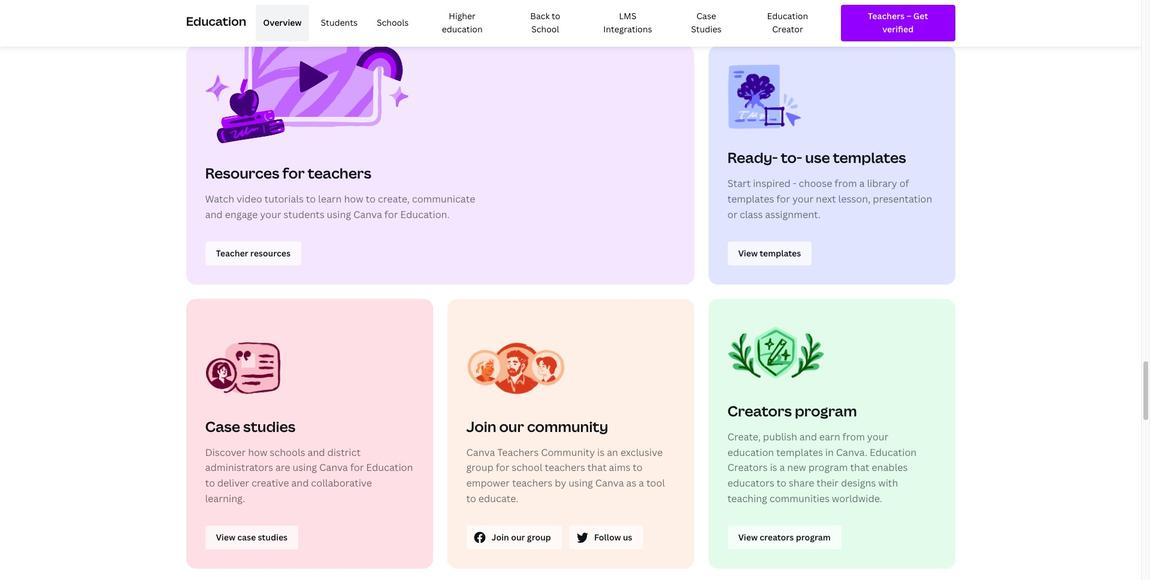 Task type: describe. For each thing, give the bounding box(es) containing it.
case for case studies
[[697, 10, 716, 22]]

canva teachers community is an exclusive group for school teachers that aims to empower teachers by using canva as a tool to educate.
[[467, 446, 665, 505]]

join our community
[[467, 416, 609, 436]]

ready-
[[728, 148, 778, 167]]

teachers – get verified image
[[852, 10, 945, 36]]

district
[[327, 446, 361, 459]]

back
[[531, 10, 550, 22]]

to inside back to school
[[552, 10, 561, 22]]

0 vertical spatial program
[[795, 401, 857, 421]]

for inside start inspired - choose from a library of templates for your next lesson, presentation or class assignment.
[[777, 192, 790, 206]]

creator
[[773, 24, 804, 35]]

deliver
[[217, 476, 249, 490]]

your inside watch video tutorials to learn how to create, communicate and engage your students using canva for education.
[[260, 208, 281, 221]]

library
[[867, 177, 898, 190]]

collaborative
[[311, 476, 372, 490]]

watch video tutorials to learn how to create, communicate and engage your students using canva for education.
[[205, 192, 475, 221]]

and right creative
[[291, 476, 309, 490]]

case studies icon image
[[205, 334, 320, 403]]

lms integrations link
[[587, 5, 669, 41]]

education.
[[401, 208, 450, 221]]

studies
[[691, 24, 722, 35]]

community
[[527, 416, 609, 436]]

education element
[[186, 0, 956, 46]]

and inside create, publish and earn from your education templates in canva. education creators is a new program that enables educators to share their designs with teaching communities worldwide.
[[800, 430, 817, 444]]

join
[[467, 416, 497, 436]]

share
[[789, 476, 815, 490]]

class
[[740, 208, 763, 221]]

canva inside discover how schools and district administrators are using canva for education to deliver creative and collaborative learning.
[[319, 461, 348, 474]]

higher
[[449, 10, 476, 22]]

a inside start inspired - choose from a library of templates for your next lesson, presentation or class assignment.
[[860, 177, 865, 190]]

higher education link
[[421, 5, 504, 41]]

engage
[[225, 208, 258, 221]]

1 creators from the top
[[728, 401, 792, 421]]

education creator link
[[744, 5, 832, 41]]

start
[[728, 177, 751, 190]]

create, publish and earn from your education templates in canva. education creators is a new program that enables educators to share their designs with teaching communities worldwide.
[[728, 430, 917, 505]]

by
[[555, 476, 567, 490]]

for up tutorials at the left top of the page
[[283, 163, 305, 183]]

view templates image
[[739, 247, 801, 260]]

that inside canva teachers community is an exclusive group for school teachers that aims to empower teachers by using canva as a tool to educate.
[[588, 461, 607, 474]]

program inside create, publish and earn from your education templates in canva. education creators is a new program that enables educators to share their designs with teaching communities worldwide.
[[809, 461, 848, 474]]

overview
[[263, 17, 302, 28]]

as
[[627, 476, 637, 490]]

2 vertical spatial teachers
[[512, 476, 553, 490]]

for inside discover how schools and district administrators are using canva for education to deliver creative and collaborative learning.
[[350, 461, 364, 474]]

creators icon image
[[728, 318, 843, 387]]

ready- to- use templates
[[728, 148, 907, 167]]

that inside create, publish and earn from your education templates in canva. education creators is a new program that enables educators to share their designs with teaching communities worldwide.
[[851, 461, 870, 474]]

new
[[788, 461, 807, 474]]

schools
[[377, 17, 409, 28]]

to left create,
[[366, 192, 376, 206]]

publish
[[763, 430, 798, 444]]

discover how schools and district administrators are using canva for education to deliver creative and collaborative learning.
[[205, 446, 413, 505]]

studies
[[243, 416, 296, 436]]

to inside create, publish and earn from your education templates in canva. education creators is a new program that enables educators to share their designs with teaching communities worldwide.
[[777, 476, 787, 490]]

for inside canva teachers community is an exclusive group for school teachers that aims to empower teachers by using canva as a tool to educate.
[[496, 461, 510, 474]]

from for program
[[843, 430, 865, 444]]

resources icon image
[[205, 3, 409, 143]]

students link
[[314, 5, 365, 41]]

to up "students" at the top left
[[306, 192, 316, 206]]

back to school link
[[509, 5, 582, 41]]

using inside watch video tutorials to learn how to create, communicate and engage your students using canva for education.
[[327, 208, 351, 221]]

students
[[284, 208, 325, 221]]

resources for teachers
[[205, 163, 372, 183]]

worldwide.
[[832, 492, 883, 505]]

use
[[806, 148, 830, 167]]

templates inside create, publish and earn from your education templates in canva. education creators is a new program that enables educators to share their designs with teaching communities worldwide.
[[777, 446, 823, 459]]

education inside menu bar
[[442, 24, 483, 35]]

inspired
[[753, 177, 791, 190]]

are
[[276, 461, 290, 474]]

resources
[[205, 163, 280, 183]]

case studies
[[691, 10, 722, 35]]

create,
[[378, 192, 410, 206]]

lms
[[619, 10, 637, 22]]

canva inside watch video tutorials to learn how to create, communicate and engage your students using canva for education.
[[354, 208, 382, 221]]

integrations
[[604, 24, 652, 35]]

templates inside start inspired - choose from a library of templates for your next lesson, presentation or class assignment.
[[728, 192, 775, 206]]

our
[[499, 416, 524, 436]]

create,
[[728, 430, 761, 444]]

to down the exclusive
[[633, 461, 643, 474]]

2 horizontal spatial templates
[[833, 148, 907, 167]]

schools link
[[370, 5, 416, 41]]

group
[[467, 461, 494, 474]]

back to school
[[531, 10, 561, 35]]

your inside start inspired - choose from a library of templates for your next lesson, presentation or class assignment.
[[793, 192, 814, 206]]

in
[[826, 446, 834, 459]]

using inside canva teachers community is an exclusive group for school teachers that aims to empower teachers by using canva as a tool to educate.
[[569, 476, 593, 490]]

communicate
[[412, 192, 475, 206]]

exclusive
[[621, 446, 663, 459]]

empower
[[467, 476, 510, 490]]

for inside watch video tutorials to learn how to create, communicate and engage your students using canva for education.
[[385, 208, 398, 221]]

discover
[[205, 446, 246, 459]]

canva down aims
[[596, 476, 624, 490]]

templates icon image
[[728, 65, 843, 134]]

education creator
[[768, 10, 809, 35]]

learn
[[318, 192, 342, 206]]

is inside canva teachers community is an exclusive group for school teachers that aims to empower teachers by using canva as a tool to educate.
[[598, 446, 605, 459]]

menu bar inside education element
[[251, 5, 832, 41]]

lesson,
[[839, 192, 871, 206]]

students
[[321, 17, 358, 28]]

educate.
[[479, 492, 519, 505]]

enables
[[872, 461, 908, 474]]

administrators
[[205, 461, 273, 474]]



Task type: vqa. For each thing, say whether or not it's contained in the screenshot.
1st Edit from right
no



Task type: locate. For each thing, give the bounding box(es) containing it.
your up the canva.
[[868, 430, 889, 444]]

1 vertical spatial templates
[[728, 192, 775, 206]]

1 vertical spatial from
[[843, 430, 865, 444]]

0 vertical spatial using
[[327, 208, 351, 221]]

higher education
[[442, 10, 483, 35]]

1 horizontal spatial your
[[793, 192, 814, 206]]

overview link
[[256, 5, 309, 41]]

education down create,
[[728, 446, 774, 459]]

0 horizontal spatial is
[[598, 446, 605, 459]]

from up lesson,
[[835, 177, 857, 190]]

creators inside create, publish and earn from your education templates in canva. education creators is a new program that enables educators to share their designs with teaching communities worldwide.
[[728, 461, 768, 474]]

a right as
[[639, 476, 644, 490]]

education inside create, publish and earn from your education templates in canva. education creators is a new program that enables educators to share their designs with teaching communities worldwide.
[[870, 446, 917, 459]]

learning.
[[205, 492, 245, 505]]

1 horizontal spatial is
[[770, 461, 778, 474]]

to
[[552, 10, 561, 22], [306, 192, 316, 206], [366, 192, 376, 206], [633, 461, 643, 474], [205, 476, 215, 490], [777, 476, 787, 490], [467, 492, 476, 505]]

canva
[[354, 208, 382, 221], [467, 446, 495, 459], [319, 461, 348, 474], [596, 476, 624, 490]]

canva up the group
[[467, 446, 495, 459]]

from up the canva.
[[843, 430, 865, 444]]

canva.
[[837, 446, 868, 459]]

0 horizontal spatial that
[[588, 461, 607, 474]]

2 vertical spatial a
[[639, 476, 644, 490]]

0 horizontal spatial case
[[205, 416, 240, 436]]

that up designs
[[851, 461, 870, 474]]

educators
[[728, 476, 775, 490]]

school
[[512, 461, 543, 474]]

0 vertical spatial templates
[[833, 148, 907, 167]]

case studies link
[[674, 5, 740, 41]]

1 vertical spatial creators
[[728, 461, 768, 474]]

templates
[[833, 148, 907, 167], [728, 192, 775, 206], [777, 446, 823, 459]]

earn
[[820, 430, 841, 444]]

teachers down school
[[512, 476, 553, 490]]

for up assignment.
[[777, 192, 790, 206]]

canva down create,
[[354, 208, 382, 221]]

0 vertical spatial from
[[835, 177, 857, 190]]

schools
[[270, 446, 305, 459]]

templates up class at the right top of page
[[728, 192, 775, 206]]

2 vertical spatial templates
[[777, 446, 823, 459]]

0 vertical spatial creators
[[728, 401, 792, 421]]

education inside create, publish and earn from your education templates in canva. education creators is a new program that enables educators to share their designs with teaching communities worldwide.
[[728, 446, 774, 459]]

from inside create, publish and earn from your education templates in canva. education creators is a new program that enables educators to share their designs with teaching communities worldwide.
[[843, 430, 865, 444]]

0 horizontal spatial a
[[639, 476, 644, 490]]

1 vertical spatial how
[[248, 446, 268, 459]]

using right the are
[[293, 461, 317, 474]]

program up 'their'
[[809, 461, 848, 474]]

view case studies image
[[216, 531, 288, 544]]

your inside create, publish and earn from your education templates in canva. education creators is a new program that enables educators to share their designs with teaching communities worldwide.
[[868, 430, 889, 444]]

teachers
[[498, 446, 539, 459]]

that left aims
[[588, 461, 607, 474]]

0 vertical spatial is
[[598, 446, 605, 459]]

to-
[[781, 148, 803, 167]]

to inside discover how schools and district administrators are using canva for education to deliver creative and collaborative learning.
[[205, 476, 215, 490]]

and
[[205, 208, 223, 221], [800, 430, 817, 444], [308, 446, 325, 459], [291, 476, 309, 490]]

2 creators from the top
[[728, 461, 768, 474]]

for up empower at the bottom left of page
[[496, 461, 510, 474]]

a inside create, publish and earn from your education templates in canva. education creators is a new program that enables educators to share their designs with teaching communities worldwide.
[[780, 461, 785, 474]]

0 vertical spatial a
[[860, 177, 865, 190]]

1 vertical spatial program
[[809, 461, 848, 474]]

creators
[[728, 401, 792, 421], [728, 461, 768, 474]]

templates up library
[[833, 148, 907, 167]]

0 vertical spatial how
[[344, 192, 364, 206]]

education down higher at the top of page
[[442, 24, 483, 35]]

1 horizontal spatial case
[[697, 10, 716, 22]]

canva up collaborative
[[319, 461, 348, 474]]

1 horizontal spatial templates
[[777, 446, 823, 459]]

1 horizontal spatial education
[[728, 446, 774, 459]]

1 vertical spatial is
[[770, 461, 778, 474]]

program up earn
[[795, 401, 857, 421]]

0 horizontal spatial templates
[[728, 192, 775, 206]]

using right by
[[569, 476, 593, 490]]

0 horizontal spatial how
[[248, 446, 268, 459]]

watch
[[205, 192, 234, 206]]

teaching
[[728, 492, 768, 505]]

education inside discover how schools and district administrators are using canva for education to deliver creative and collaborative learning.
[[366, 461, 413, 474]]

1 vertical spatial case
[[205, 416, 240, 436]]

creators up create,
[[728, 401, 792, 421]]

2 horizontal spatial your
[[868, 430, 889, 444]]

creators up educators
[[728, 461, 768, 474]]

creative
[[252, 476, 289, 490]]

how
[[344, 192, 364, 206], [248, 446, 268, 459]]

video
[[237, 192, 262, 206]]

from
[[835, 177, 857, 190], [843, 430, 865, 444]]

a left new
[[780, 461, 785, 474]]

how inside watch video tutorials to learn how to create, communicate and engage your students using canva for education.
[[344, 192, 364, 206]]

teachers down community
[[545, 461, 585, 474]]

0 horizontal spatial your
[[260, 208, 281, 221]]

of
[[900, 177, 910, 190]]

menu bar containing higher education
[[251, 5, 832, 41]]

choose
[[799, 177, 833, 190]]

school
[[532, 24, 560, 35]]

1 vertical spatial a
[[780, 461, 785, 474]]

and left earn
[[800, 430, 817, 444]]

for down create,
[[385, 208, 398, 221]]

community
[[541, 446, 595, 459]]

tutorials
[[265, 192, 304, 206]]

-
[[793, 177, 797, 190]]

your down -
[[793, 192, 814, 206]]

0 vertical spatial teachers
[[308, 163, 372, 183]]

using down learn
[[327, 208, 351, 221]]

to up the learning.
[[205, 476, 215, 490]]

teacher resources image
[[216, 247, 291, 260]]

tool
[[647, 476, 665, 490]]

a up lesson,
[[860, 177, 865, 190]]

1 horizontal spatial a
[[780, 461, 785, 474]]

aims
[[609, 461, 631, 474]]

how inside discover how schools and district administrators are using canva for education to deliver creative and collaborative learning.
[[248, 446, 268, 459]]

start inspired - choose from a library of templates for your next lesson, presentation or class assignment.
[[728, 177, 933, 221]]

1 horizontal spatial that
[[851, 461, 870, 474]]

education inside menu bar
[[768, 10, 809, 22]]

communities
[[770, 492, 830, 505]]

0 vertical spatial case
[[697, 10, 716, 22]]

and left district
[[308, 446, 325, 459]]

to down empower at the bottom left of page
[[467, 492, 476, 505]]

designs
[[841, 476, 876, 490]]

is left the an at the bottom right of the page
[[598, 446, 605, 459]]

that
[[588, 461, 607, 474], [851, 461, 870, 474]]

lms integrations
[[604, 10, 652, 35]]

1 that from the left
[[588, 461, 607, 474]]

is inside create, publish and earn from your education templates in canva. education creators is a new program that enables educators to share their designs with teaching communities worldwide.
[[770, 461, 778, 474]]

community icon image
[[467, 334, 581, 403]]

with
[[879, 476, 899, 490]]

and inside watch video tutorials to learn how to create, communicate and engage your students using canva for education.
[[205, 208, 223, 221]]

0 horizontal spatial education
[[442, 24, 483, 35]]

from inside start inspired - choose from a library of templates for your next lesson, presentation or class assignment.
[[835, 177, 857, 190]]

assignment.
[[766, 208, 821, 221]]

1 vertical spatial your
[[260, 208, 281, 221]]

2 vertical spatial using
[[569, 476, 593, 490]]

for down district
[[350, 461, 364, 474]]

case for case studies
[[205, 416, 240, 436]]

1 vertical spatial using
[[293, 461, 317, 474]]

is left new
[[770, 461, 778, 474]]

how up administrators
[[248, 446, 268, 459]]

teachers up learn
[[308, 163, 372, 183]]

to left share
[[777, 476, 787, 490]]

presentation
[[873, 192, 933, 206]]

case inside case studies
[[697, 10, 716, 22]]

menu bar
[[251, 5, 832, 41]]

your down tutorials at the left top of the page
[[260, 208, 281, 221]]

1 vertical spatial teachers
[[545, 461, 585, 474]]

education
[[768, 10, 809, 22], [186, 13, 246, 29], [870, 446, 917, 459], [366, 461, 413, 474]]

1 horizontal spatial using
[[327, 208, 351, 221]]

view creators program image
[[739, 531, 831, 544]]

1 horizontal spatial how
[[344, 192, 364, 206]]

an
[[607, 446, 618, 459]]

or
[[728, 208, 738, 221]]

how right learn
[[344, 192, 364, 206]]

2 vertical spatial your
[[868, 430, 889, 444]]

education
[[442, 24, 483, 35], [728, 446, 774, 459]]

1 vertical spatial education
[[728, 446, 774, 459]]

0 vertical spatial education
[[442, 24, 483, 35]]

next
[[816, 192, 836, 206]]

from for to-
[[835, 177, 857, 190]]

2 horizontal spatial using
[[569, 476, 593, 490]]

and down watch
[[205, 208, 223, 221]]

2 horizontal spatial a
[[860, 177, 865, 190]]

case up studies
[[697, 10, 716, 22]]

your
[[793, 192, 814, 206], [260, 208, 281, 221], [868, 430, 889, 444]]

0 horizontal spatial using
[[293, 461, 317, 474]]

using inside discover how schools and district administrators are using canva for education to deliver creative and collaborative learning.
[[293, 461, 317, 474]]

is
[[598, 446, 605, 459], [770, 461, 778, 474]]

to right back
[[552, 10, 561, 22]]

templates up new
[[777, 446, 823, 459]]

0 vertical spatial your
[[793, 192, 814, 206]]

teachers
[[308, 163, 372, 183], [545, 461, 585, 474], [512, 476, 553, 490]]

case studies
[[205, 416, 296, 436]]

a inside canva teachers community is an exclusive group for school teachers that aims to empower teachers by using canva as a tool to educate.
[[639, 476, 644, 490]]

2 that from the left
[[851, 461, 870, 474]]

for
[[283, 163, 305, 183], [777, 192, 790, 206], [385, 208, 398, 221], [350, 461, 364, 474], [496, 461, 510, 474]]

case up discover
[[205, 416, 240, 436]]

their
[[817, 476, 839, 490]]

creators program
[[728, 401, 857, 421]]



